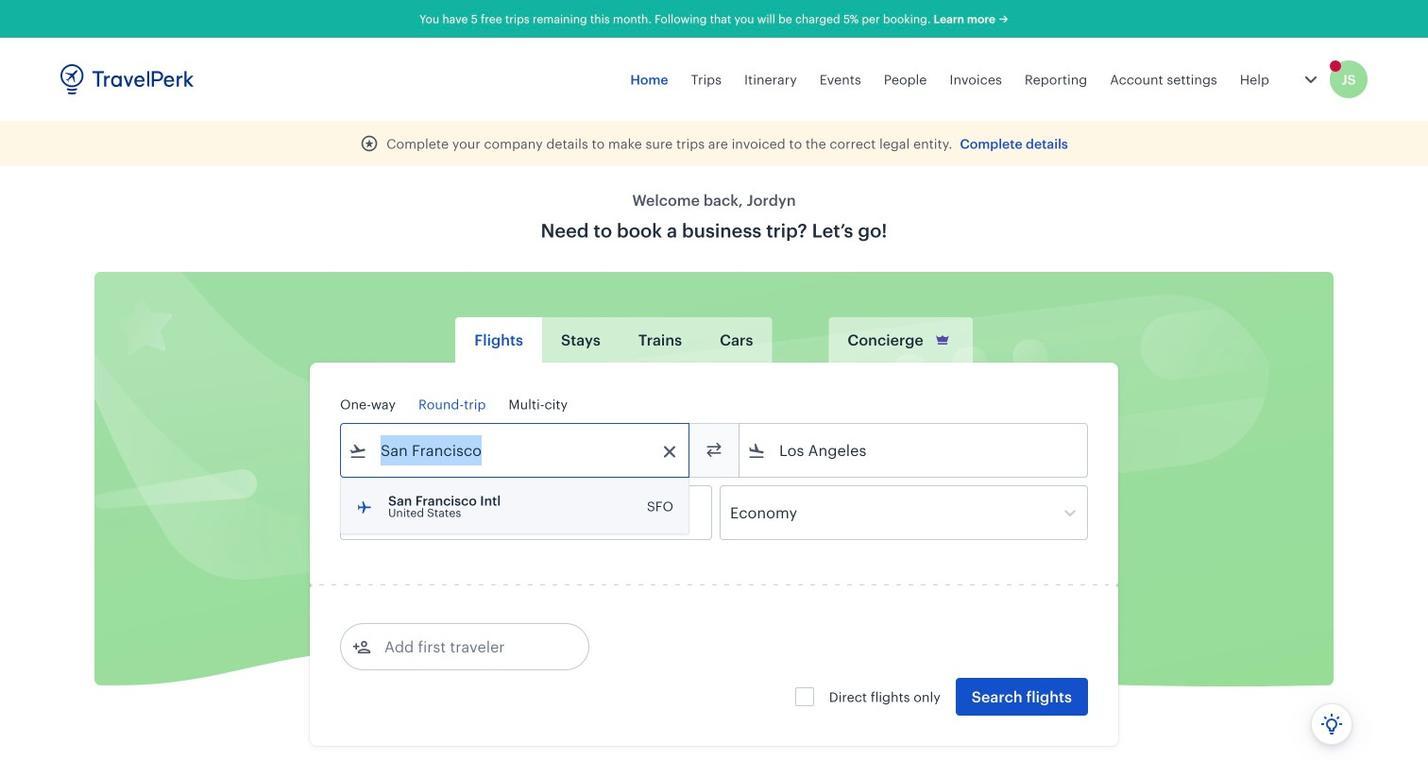 Task type: describe. For each thing, give the bounding box(es) containing it.
Depart text field
[[367, 486, 466, 539]]

Return text field
[[480, 486, 578, 539]]

From search field
[[367, 435, 664, 466]]

To search field
[[766, 435, 1063, 466]]

Add first traveler search field
[[371, 632, 568, 662]]



Task type: vqa. For each thing, say whether or not it's contained in the screenshot.
Add first traveler search field
yes



